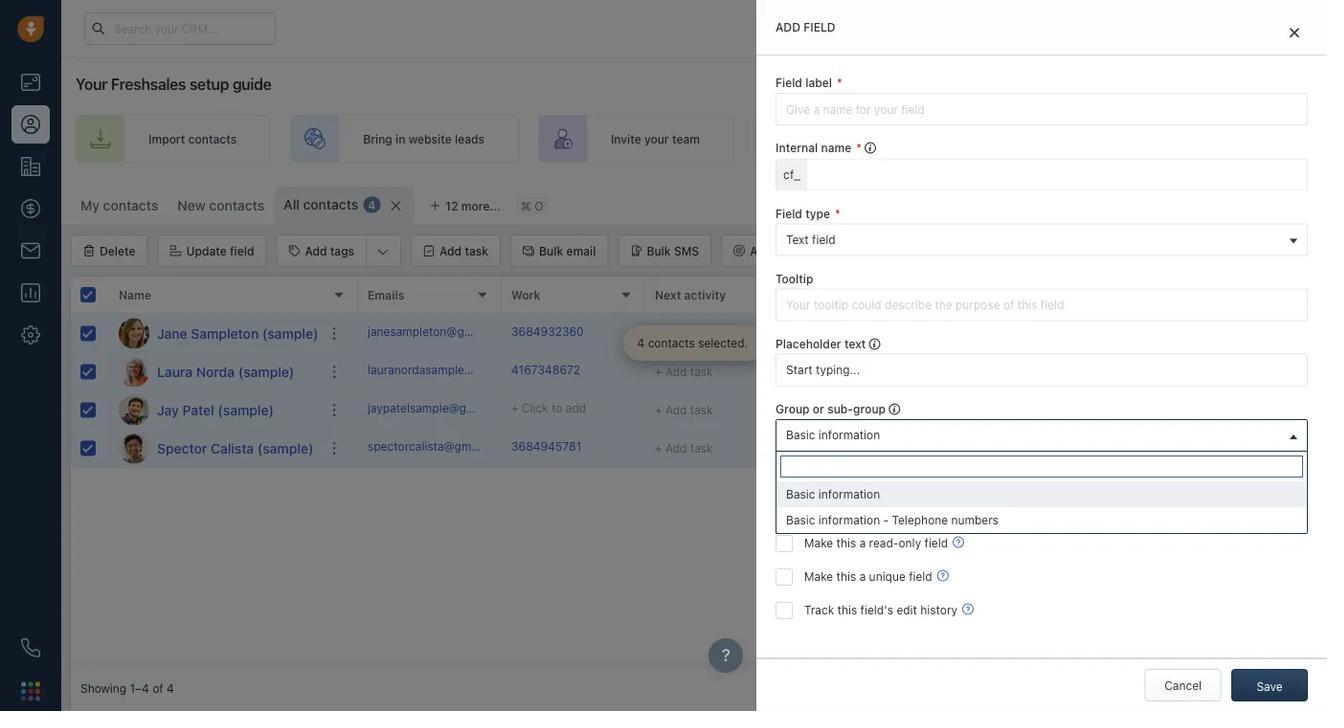 Task type: locate. For each thing, give the bounding box(es) containing it.
website
[[409, 132, 452, 146]]

1 row group from the left
[[71, 315, 358, 468]]

3 gary from the top
[[1109, 442, 1135, 455]]

basic information inside option
[[787, 488, 881, 501]]

name
[[821, 141, 852, 155]]

spectorcalista@gmail.com 3684945781
[[368, 440, 582, 453]]

1 basic from the top
[[787, 429, 816, 442]]

1 vertical spatial container_wx8msf4aqz5i3rn1 image
[[1091, 365, 1105, 379]]

information down make this a required field at the bottom of the page
[[819, 488, 881, 501]]

bulk for bulk sms
[[647, 244, 671, 258]]

1 horizontal spatial angle down image
[[867, 242, 878, 262]]

field left label
[[776, 76, 803, 90]]

container_wx8msf4aqz5i3rn1 image up the basic information option
[[1091, 442, 1105, 456]]

information for basic information - telephone numbers option
[[819, 514, 881, 527]]

contacts right new
[[209, 198, 265, 214]]

0 vertical spatial your
[[804, 22, 827, 34]]

click
[[953, 365, 980, 379], [522, 402, 549, 415], [953, 404, 980, 417], [953, 442, 980, 455]]

your left trial
[[804, 22, 827, 34]]

0 horizontal spatial cancel
[[1070, 245, 1108, 258]]

contacts right my
[[103, 198, 158, 214]]

0 vertical spatial + click to add
[[943, 365, 1018, 379]]

basic information down "group or sub-group"
[[787, 429, 881, 442]]

container_wx8msf4aqz5i3rn1 image
[[655, 327, 669, 341], [1091, 404, 1105, 417], [1091, 442, 1105, 456]]

basic up show
[[787, 488, 816, 501]]

1 vertical spatial j image
[[119, 395, 149, 426]]

+ add task for 18
[[655, 404, 713, 417]]

4 left 'selected.'
[[638, 337, 645, 350]]

1 vertical spatial question circled image
[[963, 601, 974, 618]]

gary for 54
[[1109, 442, 1135, 455]]

click down tags
[[953, 365, 980, 379]]

1 vertical spatial container_wx8msf4aqz5i3rn1 image
[[1091, 404, 1105, 417]]

1 a from the top
[[860, 470, 866, 483]]

this left read-
[[837, 537, 857, 550]]

0 vertical spatial container_wx8msf4aqz5i3rn1 image
[[655, 327, 669, 341]]

information up make this a read-only field
[[819, 514, 881, 527]]

1 j image from the top
[[119, 319, 149, 349]]

task
[[465, 244, 489, 258], [690, 365, 713, 379], [690, 404, 713, 417], [690, 442, 713, 456]]

make this a required field
[[805, 470, 941, 483]]

1 your from the left
[[645, 132, 669, 146]]

history
[[921, 604, 958, 617]]

leads right website
[[455, 132, 485, 146]]

1 vertical spatial basic
[[787, 488, 816, 501]]

import
[[148, 132, 185, 146]]

team inside invite your team 'link'
[[672, 132, 700, 146]]

task for 41
[[690, 365, 713, 379]]

in right bring
[[396, 132, 406, 146]]

orlando for 41
[[1138, 365, 1181, 379]]

1 vertical spatial + click to add
[[943, 404, 1018, 417]]

make for make this a required field
[[805, 470, 834, 483]]

press space to deselect this row. row containing 41
[[358, 353, 1328, 392]]

contacts down next
[[648, 337, 695, 350]]

(sample) right sampleton
[[262, 326, 318, 342]]

field right show
[[837, 503, 861, 517]]

0 vertical spatial j image
[[119, 319, 149, 349]]

selection
[[1138, 245, 1188, 258]]

cancel
[[1070, 245, 1108, 258], [1165, 679, 1202, 693]]

18
[[799, 401, 816, 419]]

this for edit
[[838, 604, 858, 617]]

1 bulk from the left
[[539, 244, 564, 258]]

angle down image for add tags
[[378, 242, 389, 262]]

add task button
[[411, 235, 501, 267]]

2 field from the top
[[776, 207, 803, 220]]

0 vertical spatial 4
[[368, 198, 376, 212]]

basic for basic information - telephone numbers option
[[787, 514, 816, 527]]

gary up basic information dropdown button
[[1109, 404, 1135, 417]]

norda
[[196, 364, 235, 380]]

laura norda (sample) link
[[157, 363, 294, 382]]

click up 'view'
[[953, 442, 980, 455]]

new
[[178, 198, 206, 214]]

your left freshsales
[[76, 75, 107, 93]]

your right used in apis icon
[[909, 132, 934, 146]]

basic
[[787, 429, 816, 442], [787, 488, 816, 501], [787, 514, 816, 527]]

used in apis image
[[865, 140, 876, 158]]

list box containing basic information
[[777, 482, 1308, 533]]

2 vertical spatial gary
[[1109, 442, 1135, 455]]

bulk email
[[539, 244, 596, 258]]

this for read-
[[837, 537, 857, 550]]

row group
[[71, 315, 358, 468], [358, 315, 1328, 468]]

1 + add task from the top
[[655, 365, 713, 379]]

more actions button
[[900, 235, 1031, 267]]

bulk email button
[[511, 235, 609, 267]]

0 vertical spatial basic information
[[787, 429, 881, 442]]

2 vertical spatial question circled image
[[938, 568, 949, 584]]

spectorcalista@gmail.com link
[[368, 439, 510, 459]]

a for read-
[[860, 537, 866, 550]]

select the group or sub-group under which the field is placed. image
[[889, 403, 901, 416]]

2 information from the top
[[819, 488, 881, 501]]

s image
[[119, 433, 149, 464]]

field left ends
[[804, 21, 836, 34]]

+ add task for 54
[[655, 442, 713, 456]]

row group containing jane sampleton (sample)
[[71, 315, 358, 468]]

new contacts button
[[168, 187, 274, 225], [178, 198, 265, 214]]

required
[[869, 470, 915, 483]]

1 vertical spatial in
[[396, 132, 406, 146]]

2 vertical spatial orlando
[[1138, 442, 1181, 455]]

+ click to add for 54
[[943, 442, 1018, 455]]

contacts right import
[[188, 132, 237, 146]]

basic information button
[[776, 419, 1309, 452]]

dialog containing add field
[[757, 0, 1328, 712]]

cancel left 'bulk'
[[1070, 245, 1108, 258]]

type
[[806, 207, 831, 220]]

container_wx8msf4aqz5i3rn1 image
[[1049, 244, 1062, 258], [1091, 365, 1105, 379]]

import contacts link
[[76, 115, 271, 163]]

2 vertical spatial make
[[805, 570, 834, 584]]

team right invite
[[672, 132, 700, 146]]

this right track on the bottom of the page
[[838, 604, 858, 617]]

2 vertical spatial 4
[[167, 682, 174, 695]]

1 vertical spatial orlando
[[1138, 404, 1181, 417]]

0 vertical spatial qualified
[[1251, 365, 1299, 379]]

2 horizontal spatial in
[[880, 22, 889, 34]]

3 a from the top
[[860, 570, 866, 584]]

0 vertical spatial gary orlando
[[1109, 365, 1181, 379]]

make down 54
[[805, 470, 834, 483]]

Your tooltip could describe the purpose of this field text field
[[776, 289, 1309, 321]]

group
[[776, 403, 810, 416]]

invite your team
[[611, 132, 700, 146]]

this for unique
[[837, 570, 857, 584]]

route
[[827, 132, 859, 146]]

contacts for my
[[103, 198, 158, 214]]

2 basic from the top
[[787, 488, 816, 501]]

cancel bulk selection
[[1070, 245, 1188, 258]]

internal name
[[776, 141, 852, 155]]

+ click to add up 'view'
[[943, 442, 1018, 455]]

make for make this a read-only field
[[805, 537, 834, 550]]

field right only
[[925, 537, 948, 550]]

angle down image inside add tags group
[[378, 242, 389, 262]]

j image left jay on the left
[[119, 395, 149, 426]]

unique
[[869, 570, 906, 584]]

tooltip
[[776, 272, 814, 285]]

this left unique
[[837, 570, 857, 584]]

gary down sales owner
[[1109, 365, 1135, 379]]

field right unique
[[909, 570, 933, 584]]

3 + click to add from the top
[[943, 442, 1018, 455]]

1 + click to add from the top
[[943, 365, 1018, 379]]

⌘
[[521, 199, 531, 213]]

qualified up unqualified
[[1251, 365, 1299, 379]]

1 team from the left
[[672, 132, 700, 146]]

0 vertical spatial + add task
[[655, 365, 713, 379]]

cancel left the save button
[[1165, 679, 1202, 693]]

0 horizontal spatial leads
[[455, 132, 485, 146]]

update
[[186, 244, 227, 258]]

your for your freshsales setup guide
[[76, 75, 107, 93]]

gary orlando for 54
[[1109, 442, 1181, 455]]

1 horizontal spatial in
[[864, 503, 874, 517]]

press space to deselect this row. row containing laura norda (sample)
[[71, 353, 358, 392]]

2 vertical spatial basic
[[787, 514, 816, 527]]

make up track on the bottom of the page
[[805, 570, 834, 584]]

question circled image right history
[[963, 601, 974, 618]]

next activity
[[655, 288, 726, 302]]

1 basic information from the top
[[787, 429, 881, 442]]

None search field
[[781, 456, 1304, 478]]

team right used in apis icon
[[937, 132, 965, 146]]

1 make from the top
[[805, 470, 834, 483]]

text
[[787, 233, 809, 246]]

2 basic information from the top
[[787, 488, 881, 501]]

invite
[[611, 132, 642, 146]]

angle down image for add to sequence
[[867, 242, 878, 262]]

in left -
[[864, 503, 874, 517]]

(sample) inside 'link'
[[258, 441, 314, 456]]

your right invite
[[645, 132, 669, 146]]

0 vertical spatial basic
[[787, 429, 816, 442]]

3 orlando from the top
[[1138, 442, 1181, 455]]

12 more... button
[[419, 193, 511, 219]]

name row
[[71, 277, 358, 315]]

a left read-
[[860, 537, 866, 550]]

container_wx8msf4aqz5i3rn1 image up your tooltip could describe the purpose of this field text field
[[1049, 244, 1062, 258]]

+ click to add
[[943, 365, 1018, 379], [943, 404, 1018, 417], [943, 442, 1018, 455]]

calista
[[211, 441, 254, 456]]

click for 41
[[953, 365, 980, 379]]

2 vertical spatial information
[[819, 514, 881, 527]]

2 gary from the top
[[1109, 404, 1135, 417]]

press space to deselect this row. row containing jane sampleton (sample)
[[71, 315, 358, 353]]

cancel inside button
[[1165, 679, 1202, 693]]

2 gary orlando from the top
[[1109, 404, 1181, 417]]

(sample) right calista
[[258, 441, 314, 456]]

+ click to add for 18
[[943, 404, 1018, 417]]

lauranordasample@gmail.com
[[368, 363, 531, 377]]

jay patel (sample) link
[[157, 401, 274, 420]]

a left unique
[[860, 570, 866, 584]]

text field
[[787, 233, 836, 246]]

j image
[[119, 319, 149, 349], [119, 395, 149, 426]]

patel
[[183, 402, 214, 418]]

to
[[895, 132, 906, 146], [775, 244, 787, 258], [983, 365, 994, 379], [552, 402, 563, 415], [983, 404, 994, 417], [983, 442, 994, 455]]

question circled image up 'view'
[[946, 467, 958, 484]]

bulk inside button
[[647, 244, 671, 258]]

question circled image
[[953, 534, 965, 551], [963, 601, 974, 618]]

o
[[535, 199, 544, 213]]

a
[[860, 470, 866, 483], [860, 537, 866, 550], [860, 570, 866, 584]]

3 make from the top
[[805, 570, 834, 584]]

1 information from the top
[[819, 429, 881, 442]]

bulk
[[1111, 245, 1135, 258]]

bulk
[[539, 244, 564, 258], [647, 244, 671, 258]]

E.g. Enter value text field
[[776, 354, 1309, 387]]

54
[[799, 439, 818, 457]]

1 field from the top
[[776, 76, 803, 90]]

press space to deselect this row. row containing 54
[[358, 430, 1328, 468]]

press space to deselect this row. row containing jay patel (sample)
[[71, 392, 358, 430]]

field for field type
[[776, 207, 803, 220]]

leads right route
[[862, 132, 892, 146]]

team
[[672, 132, 700, 146], [937, 132, 965, 146]]

or
[[813, 403, 825, 416]]

angle down image inside "add to sequence" group
[[867, 242, 878, 262]]

gary up the basic information option
[[1109, 442, 1135, 455]]

1 orlando from the top
[[1138, 365, 1181, 379]]

2 vertical spatial + add task
[[655, 442, 713, 456]]

1 vertical spatial make
[[805, 537, 834, 550]]

field for field label
[[776, 76, 803, 90]]

in left 21
[[880, 22, 889, 34]]

3 basic from the top
[[787, 514, 816, 527]]

1 vertical spatial a
[[860, 537, 866, 550]]

1 gary from the top
[[1109, 365, 1135, 379]]

add for 18
[[997, 404, 1018, 417]]

contacts inside grid
[[648, 337, 695, 350]]

2 team from the left
[[937, 132, 965, 146]]

your for your trial ends in 21 days
[[804, 22, 827, 34]]

container_wx8msf4aqz5i3rn1 image down next
[[655, 327, 669, 341]]

None text field
[[808, 158, 1309, 191]]

add inside "dialog"
[[911, 503, 932, 517]]

0 vertical spatial question circled image
[[946, 467, 958, 484]]

2 j image from the top
[[119, 395, 149, 426]]

(sample) up spector calista (sample)
[[218, 402, 274, 418]]

2 your from the left
[[909, 132, 934, 146]]

click right select the group or sub-group under which the field is placed. "icon"
[[953, 404, 980, 417]]

j image left jane
[[119, 319, 149, 349]]

information inside dropdown button
[[819, 429, 881, 442]]

unqualified
[[1251, 404, 1313, 417]]

+ click to add down tags
[[943, 365, 1018, 379]]

task inside button
[[465, 244, 489, 258]]

basic information inside dropdown button
[[787, 429, 881, 442]]

email
[[567, 244, 596, 258]]

grid
[[71, 277, 1328, 666]]

2 a from the top
[[860, 537, 866, 550]]

0 horizontal spatial container_wx8msf4aqz5i3rn1 image
[[1049, 244, 1062, 258]]

angle down image right sequence
[[867, 242, 878, 262]]

2 vertical spatial + click to add
[[943, 442, 1018, 455]]

1 horizontal spatial bulk
[[647, 244, 671, 258]]

list box
[[777, 482, 1308, 533]]

1 horizontal spatial team
[[937, 132, 965, 146]]

basic down 18 on the bottom right of the page
[[787, 429, 816, 442]]

0 vertical spatial orlando
[[1138, 365, 1181, 379]]

bring in website leads
[[363, 132, 485, 146]]

contacts for import
[[188, 132, 237, 146]]

none text field inside "dialog"
[[808, 158, 1309, 191]]

0 horizontal spatial your
[[645, 132, 669, 146]]

0 vertical spatial field
[[776, 76, 803, 90]]

+
[[943, 365, 950, 379], [655, 365, 662, 379], [512, 402, 519, 415], [943, 404, 950, 417], [655, 404, 662, 417], [943, 442, 950, 455], [655, 442, 662, 456]]

basic information
[[787, 429, 881, 442], [787, 488, 881, 501]]

question circled image for show field in quick-add view
[[964, 501, 976, 517]]

question circled image
[[946, 467, 958, 484], [964, 501, 976, 517], [938, 568, 949, 584]]

4 right of
[[167, 682, 174, 695]]

contacts for all
[[303, 197, 359, 213]]

2 vertical spatial a
[[860, 570, 866, 584]]

field right update
[[230, 244, 254, 258]]

question circled image for make this a required field
[[946, 467, 958, 484]]

1 gary orlando from the top
[[1109, 365, 1181, 379]]

qualified down unqualified
[[1251, 442, 1299, 455]]

3684945781
[[512, 440, 582, 453]]

(sample) down jane sampleton (sample) link
[[238, 364, 294, 380]]

0 vertical spatial container_wx8msf4aqz5i3rn1 image
[[1049, 244, 1062, 258]]

my contacts button
[[71, 187, 168, 225], [80, 198, 158, 214]]

(sample)
[[262, 326, 318, 342], [238, 364, 294, 380], [218, 402, 274, 418], [258, 441, 314, 456]]

press space to deselect this row. row containing 18
[[358, 392, 1328, 430]]

information down sub-
[[819, 429, 881, 442]]

0 vertical spatial question circled image
[[953, 534, 965, 551]]

4 right all contacts link
[[368, 198, 376, 212]]

information
[[819, 429, 881, 442], [819, 488, 881, 501], [819, 514, 881, 527]]

1 horizontal spatial cancel
[[1165, 679, 1202, 693]]

your trial ends in 21 days
[[804, 22, 929, 34]]

4
[[368, 198, 376, 212], [638, 337, 645, 350], [167, 682, 174, 695]]

a left required
[[860, 470, 866, 483]]

0 vertical spatial cancel
[[1070, 245, 1108, 258]]

1 vertical spatial 4
[[638, 337, 645, 350]]

1 horizontal spatial your
[[804, 22, 827, 34]]

2 angle down image from the left
[[867, 242, 878, 262]]

to inside route leads to your team link
[[895, 132, 906, 146]]

delete
[[100, 244, 136, 258]]

field up text
[[776, 207, 803, 220]]

press space to deselect this row. row
[[71, 315, 358, 353], [358, 315, 1328, 353], [71, 353, 358, 392], [358, 353, 1328, 392], [71, 392, 358, 430], [358, 392, 1328, 430], [71, 430, 358, 468], [358, 430, 1328, 468]]

1 vertical spatial your
[[76, 75, 107, 93]]

contacts right all
[[303, 197, 359, 213]]

grid containing 48
[[71, 277, 1328, 666]]

question circled image right 'view'
[[964, 501, 976, 517]]

qualified
[[1251, 365, 1299, 379], [1251, 442, 1299, 455]]

jay
[[157, 402, 179, 418]]

basic for the basic information option
[[787, 488, 816, 501]]

angle down image right tags
[[378, 242, 389, 262]]

2 vertical spatial container_wx8msf4aqz5i3rn1 image
[[1091, 442, 1105, 456]]

+ click to add up basic information dropdown button
[[943, 404, 1018, 417]]

2 + add task from the top
[[655, 404, 713, 417]]

0 vertical spatial in
[[880, 22, 889, 34]]

bulk left the email
[[539, 244, 564, 258]]

1 vertical spatial cancel
[[1165, 679, 1202, 693]]

4 contacts selected.
[[638, 337, 748, 350]]

gary orlando
[[1109, 365, 1181, 379], [1109, 404, 1181, 417], [1109, 442, 1181, 455]]

1 vertical spatial basic information
[[787, 488, 881, 501]]

0 horizontal spatial your
[[76, 75, 107, 93]]

container_wx8msf4aqz5i3rn1 image up basic information dropdown button
[[1091, 404, 1105, 417]]

make down show
[[805, 537, 834, 550]]

1 angle down image from the left
[[378, 242, 389, 262]]

add tags
[[305, 244, 355, 258]]

dialog
[[757, 0, 1328, 712]]

1 vertical spatial gary orlando
[[1109, 404, 1181, 417]]

3 gary orlando from the top
[[1109, 442, 1181, 455]]

field inside button
[[812, 233, 836, 246]]

leads
[[455, 132, 485, 146], [862, 132, 892, 146]]

basic down 54
[[787, 514, 816, 527]]

2 row group from the left
[[358, 315, 1328, 468]]

3 information from the top
[[819, 514, 881, 527]]

gary orlando for 18
[[1109, 404, 1181, 417]]

bulk inside 'button'
[[539, 244, 564, 258]]

question circled image up history
[[938, 568, 949, 584]]

0 vertical spatial a
[[860, 470, 866, 483]]

1 vertical spatial information
[[819, 488, 881, 501]]

0 vertical spatial gary
[[1109, 365, 1135, 379]]

3 + add task from the top
[[655, 442, 713, 456]]

track
[[805, 604, 835, 617]]

1 vertical spatial field
[[776, 207, 803, 220]]

2 orlando from the top
[[1138, 404, 1181, 417]]

basic information up show
[[787, 488, 881, 501]]

2 horizontal spatial 4
[[638, 337, 645, 350]]

1 vertical spatial + add task
[[655, 404, 713, 417]]

1 horizontal spatial 4
[[368, 198, 376, 212]]

48
[[799, 324, 819, 343]]

days
[[906, 22, 929, 34]]

0 horizontal spatial team
[[672, 132, 700, 146]]

bulk for bulk email
[[539, 244, 564, 258]]

0 vertical spatial make
[[805, 470, 834, 483]]

click down 4167348672 link
[[522, 402, 549, 415]]

question circled image down numbers at right
[[953, 534, 965, 551]]

basic information - telephone numbers option
[[777, 508, 1308, 533]]

(sample) for laura norda (sample)
[[238, 364, 294, 380]]

2 + click to add from the top
[[943, 404, 1018, 417]]

4 inside grid
[[638, 337, 645, 350]]

1 horizontal spatial leads
[[862, 132, 892, 146]]

this left required
[[837, 470, 857, 483]]

placeholder
[[776, 337, 842, 351]]

2 vertical spatial gary orlando
[[1109, 442, 1181, 455]]

3684932360
[[512, 325, 584, 339]]

add to sequence group
[[721, 235, 891, 267]]

ends
[[852, 22, 877, 34]]

1 vertical spatial qualified
[[1251, 442, 1299, 455]]

container_wx8msf4aqz5i3rn1 image down sales on the top right of the page
[[1091, 365, 1105, 379]]

0 vertical spatial information
[[819, 429, 881, 442]]

1 vertical spatial gary
[[1109, 404, 1135, 417]]

add tags group
[[276, 235, 401, 267]]

field right text
[[812, 233, 836, 246]]

0 horizontal spatial bulk
[[539, 244, 564, 258]]

angle down image
[[378, 242, 389, 262], [867, 242, 878, 262]]

1 vertical spatial question circled image
[[964, 501, 976, 517]]

2 bulk from the left
[[647, 244, 671, 258]]

sampleton
[[191, 326, 259, 342]]

bulk left sms
[[647, 244, 671, 258]]

1 horizontal spatial container_wx8msf4aqz5i3rn1 image
[[1091, 365, 1105, 379]]

this for required
[[837, 470, 857, 483]]

click for 18
[[953, 404, 980, 417]]

0 horizontal spatial angle down image
[[378, 242, 389, 262]]

1 horizontal spatial your
[[909, 132, 934, 146]]

2 make from the top
[[805, 537, 834, 550]]

contacts for 4
[[648, 337, 695, 350]]



Task type: describe. For each thing, give the bounding box(es) containing it.
(sample) for jay patel (sample)
[[218, 402, 274, 418]]

4 inside "all contacts 4"
[[368, 198, 376, 212]]

my
[[80, 198, 100, 214]]

sales
[[1086, 288, 1117, 302]]

spector calista (sample) link
[[157, 439, 314, 458]]

field's
[[861, 604, 894, 617]]

your inside 'link'
[[645, 132, 669, 146]]

showing
[[80, 682, 127, 695]]

save button
[[1232, 670, 1309, 702]]

⌘ o
[[521, 199, 544, 213]]

(sample) for jane sampleton (sample)
[[262, 326, 318, 342]]

question circled image for make this a unique field
[[938, 568, 949, 584]]

your text will prompt users to fill this field with the right data image
[[869, 337, 881, 351]]

view
[[935, 503, 959, 517]]

gary for 41
[[1109, 365, 1135, 379]]

Search your CRM... text field
[[84, 12, 276, 45]]

2 leads from the left
[[862, 132, 892, 146]]

sequence
[[790, 244, 844, 258]]

field label
[[776, 76, 832, 90]]

janesampleton@gmail.com 3684932360
[[368, 325, 584, 339]]

save
[[1257, 680, 1283, 694]]

cancel for cancel bulk selection
[[1070, 245, 1108, 258]]

2 vertical spatial in
[[864, 503, 874, 517]]

(sample) for spector calista (sample)
[[258, 441, 314, 456]]

import contacts
[[148, 132, 237, 146]]

container_wx8msf4aqz5i3rn1 image inside press space to deselect this row. row
[[1091, 365, 1105, 379]]

track this field's edit history
[[805, 604, 958, 617]]

container_wx8msf4aqz5i3rn1 image for 18
[[1091, 404, 1105, 417]]

jane sampleton (sample)
[[157, 326, 318, 342]]

cancel for cancel
[[1165, 679, 1202, 693]]

all contacts link
[[284, 195, 359, 215]]

spector
[[157, 441, 207, 456]]

only
[[899, 537, 922, 550]]

container_wx8msf4aqz5i3rn1 image for 54
[[1091, 442, 1105, 456]]

emails
[[368, 288, 405, 302]]

laura norda (sample)
[[157, 364, 294, 380]]

row group containing 48
[[358, 315, 1328, 468]]

4167348672
[[512, 363, 581, 377]]

all contacts 4
[[284, 197, 376, 213]]

0 horizontal spatial in
[[396, 132, 406, 146]]

2 qualified from the top
[[1251, 442, 1299, 455]]

guide
[[233, 75, 272, 93]]

12
[[446, 199, 458, 213]]

j image for jay patel (sample)
[[119, 395, 149, 426]]

cf_
[[784, 167, 801, 181]]

press space to deselect this row. row containing 48
[[358, 315, 1328, 353]]

sub-
[[828, 403, 854, 416]]

3684932360 link
[[512, 324, 584, 344]]

add inside "button"
[[305, 244, 327, 258]]

bring in website leads link
[[290, 115, 519, 163]]

to inside add to sequence button
[[775, 244, 787, 258]]

spectorcalista@gmail.com
[[368, 440, 510, 453]]

text
[[845, 337, 866, 351]]

freshworks switcher image
[[21, 682, 40, 701]]

add field
[[776, 21, 836, 34]]

add inside button
[[750, 244, 772, 258]]

task for 18
[[690, 404, 713, 417]]

1 leads from the left
[[455, 132, 485, 146]]

tags
[[943, 288, 969, 302]]

add to sequence
[[750, 244, 844, 258]]

actions
[[960, 244, 1001, 258]]

basic inside dropdown button
[[787, 429, 816, 442]]

orlando for 18
[[1138, 404, 1181, 417]]

Field label text field
[[776, 93, 1309, 126]]

j image for jane sampleton (sample)
[[119, 319, 149, 349]]

make this a unique field
[[805, 570, 933, 584]]

laura
[[157, 364, 193, 380]]

gary for 18
[[1109, 404, 1135, 417]]

basic information option
[[777, 482, 1308, 508]]

make this a read-only field
[[805, 537, 948, 550]]

tags
[[330, 244, 355, 258]]

add for 41
[[997, 365, 1018, 379]]

jaypatelsample@gmail.com + click to add
[[368, 402, 586, 415]]

field right required
[[918, 470, 941, 483]]

task for 54
[[690, 442, 713, 456]]

l image
[[119, 357, 149, 387]]

a for unique
[[860, 570, 866, 584]]

close image
[[1290, 27, 1300, 38]]

click for 54
[[953, 442, 980, 455]]

numbers
[[952, 514, 999, 527]]

press space to deselect this row. row containing spector calista (sample)
[[71, 430, 358, 468]]

selected.
[[698, 337, 748, 350]]

my contacts
[[80, 198, 158, 214]]

score
[[799, 288, 832, 302]]

text field button
[[776, 224, 1309, 256]]

add task
[[440, 244, 489, 258]]

orlando for 54
[[1138, 442, 1181, 455]]

sales owner
[[1086, 288, 1155, 302]]

jaypatelsample@gmail.com
[[368, 402, 515, 415]]

spector calista (sample)
[[157, 441, 314, 456]]

janesampleton@gmail.com
[[368, 325, 513, 339]]

0 horizontal spatial 4
[[167, 682, 174, 695]]

question circled image for make this a read-only field
[[953, 534, 965, 551]]

internal
[[776, 141, 818, 155]]

lauranordasample@gmail.com link
[[368, 362, 531, 382]]

jaypatelsample@gmail.com link
[[368, 400, 515, 421]]

placeholder text
[[776, 337, 866, 351]]

edit
[[897, 604, 918, 617]]

gary orlando for 41
[[1109, 365, 1181, 379]]

invite your team link
[[538, 115, 735, 163]]

phone image
[[21, 639, 40, 658]]

bring
[[363, 132, 393, 146]]

bulk sms button
[[618, 235, 712, 267]]

+ click to add for 41
[[943, 365, 1018, 379]]

add for 54
[[997, 442, 1018, 455]]

route leads to your team
[[827, 132, 965, 146]]

more...
[[462, 199, 501, 213]]

information for the basic information option
[[819, 488, 881, 501]]

add inside button
[[440, 244, 462, 258]]

group or sub-group
[[776, 403, 886, 416]]

update field
[[186, 244, 254, 258]]

janesampleton@gmail.com link
[[368, 324, 513, 344]]

phone element
[[11, 629, 50, 668]]

owner
[[1120, 288, 1155, 302]]

1 qualified from the top
[[1251, 365, 1299, 379]]

+ add task for 41
[[655, 365, 713, 379]]

telephone
[[892, 514, 948, 527]]

12 more...
[[446, 199, 501, 213]]

bulk sms
[[647, 244, 699, 258]]

1–4
[[130, 682, 149, 695]]

cancel button
[[1145, 670, 1222, 702]]

41
[[799, 363, 816, 381]]

freshsales
[[111, 75, 186, 93]]

a for required
[[860, 470, 866, 483]]

contacts for new
[[209, 198, 265, 214]]

make for make this a unique field
[[805, 570, 834, 584]]

activity
[[685, 288, 726, 302]]

setup
[[190, 75, 229, 93]]

field inside button
[[230, 244, 254, 258]]

team inside route leads to your team link
[[937, 132, 965, 146]]

question circled image for track this field's edit history
[[963, 601, 974, 618]]



Task type: vqa. For each thing, say whether or not it's contained in the screenshot.
Your tooltip could describe the purpose of this field text box
yes



